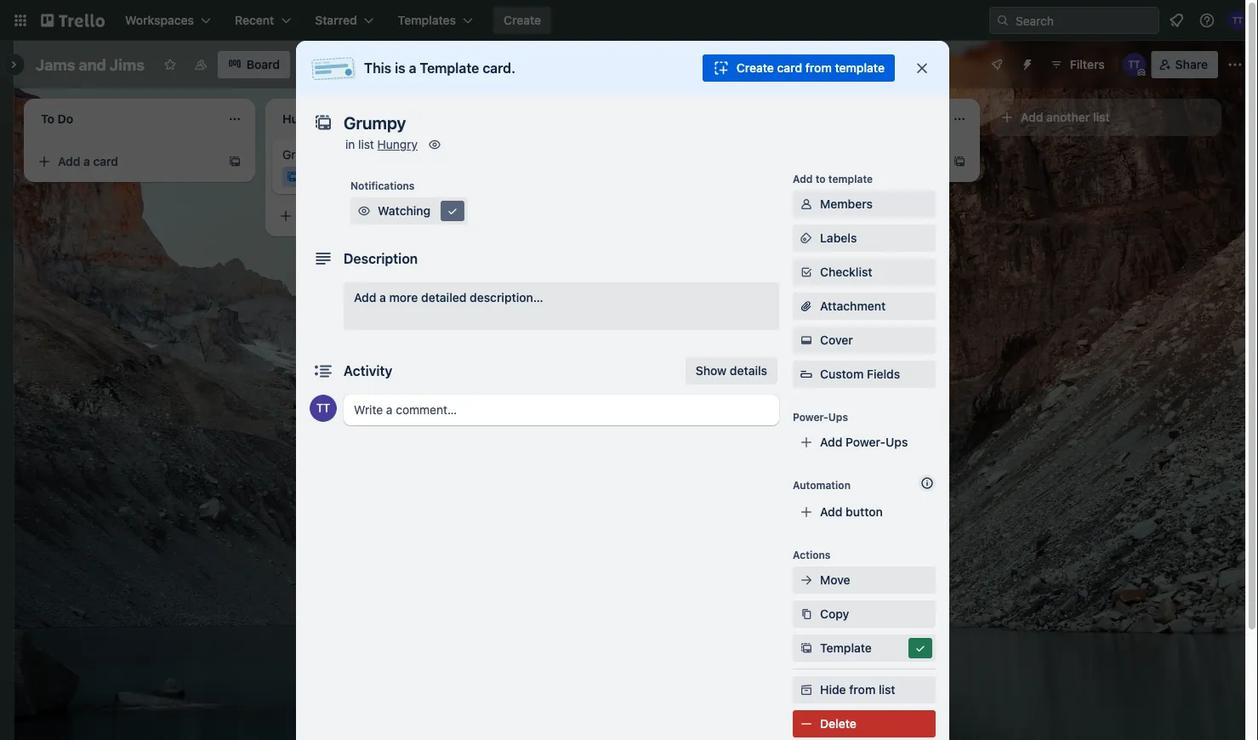 Task type: locate. For each thing, give the bounding box(es) containing it.
show details
[[696, 364, 767, 378]]

1 vertical spatial ups
[[886, 435, 908, 449]]

0 horizontal spatial create
[[504, 13, 541, 27]]

notifications
[[351, 180, 415, 191]]

1 horizontal spatial create from template… image
[[470, 209, 483, 223]]

0 vertical spatial template
[[420, 60, 479, 76]]

cover
[[820, 333, 853, 347]]

create from template… image
[[228, 155, 242, 168], [953, 155, 967, 168], [470, 209, 483, 223]]

template left card.
[[420, 60, 479, 76]]

create
[[504, 13, 541, 27], [737, 61, 774, 75]]

0 horizontal spatial is
[[350, 171, 358, 183]]

power-
[[793, 411, 829, 423], [846, 435, 886, 449]]

add a card button
[[31, 148, 221, 175], [272, 203, 463, 230]]

watching button
[[351, 197, 468, 225]]

delete
[[820, 717, 857, 731]]

create inside "primary" 'element'
[[504, 13, 541, 27]]

checklist
[[820, 265, 873, 279]]

1 vertical spatial this
[[303, 171, 323, 183]]

0 horizontal spatial create from template… image
[[228, 155, 242, 168]]

list inside button
[[1093, 110, 1110, 124]]

ups down fields
[[886, 435, 908, 449]]

None text field
[[335, 107, 897, 138]]

0 vertical spatial ups
[[829, 411, 848, 423]]

template button
[[793, 635, 936, 662]]

activity
[[344, 363, 393, 379]]

add power-ups
[[820, 435, 908, 449]]

0 horizontal spatial terry turtle (terryturtle) image
[[1123, 53, 1147, 77]]

move link
[[793, 567, 936, 594]]

0 vertical spatial create
[[504, 13, 541, 27]]

template down copy
[[820, 641, 872, 655]]

switch to… image
[[12, 12, 29, 29]]

1 horizontal spatial list
[[879, 683, 896, 697]]

search image
[[996, 14, 1010, 27]]

list up delete link
[[879, 683, 896, 697]]

1 vertical spatial add a card
[[299, 209, 360, 223]]

hide from list link
[[793, 676, 936, 704]]

sm image
[[426, 136, 443, 153], [798, 196, 815, 213], [444, 203, 461, 220], [798, 230, 815, 247], [798, 332, 815, 349], [798, 640, 815, 657], [912, 640, 929, 657], [798, 682, 815, 699]]

1 horizontal spatial is
[[395, 60, 406, 76]]

0 vertical spatial from
[[806, 61, 832, 75]]

to
[[816, 173, 826, 185]]

button
[[846, 505, 883, 519]]

template
[[420, 60, 479, 76], [820, 641, 872, 655]]

template
[[835, 61, 885, 75], [829, 173, 873, 185]]

detailed
[[421, 291, 467, 305]]

2 vertical spatial list
[[879, 683, 896, 697]]

sm image for move
[[798, 572, 815, 589]]

hide
[[820, 683, 846, 697]]

terry turtle (terryturtle) image
[[1228, 10, 1248, 31], [1123, 53, 1147, 77]]

1 horizontal spatial from
[[849, 683, 876, 697]]

0 vertical spatial power-
[[793, 411, 829, 423]]

filters
[[1070, 57, 1105, 71]]

sm image for checklist
[[798, 264, 815, 281]]

sm image inside watching button
[[444, 203, 461, 220]]

automation
[[793, 479, 851, 491]]

0 horizontal spatial add a card
[[58, 154, 118, 168]]

sm image inside copy link
[[798, 606, 815, 623]]

list right another
[[1093, 110, 1110, 124]]

labels link
[[793, 225, 936, 252]]

workspace visible image
[[194, 58, 208, 71]]

0 horizontal spatial ups
[[829, 411, 848, 423]]

list
[[1093, 110, 1110, 124], [358, 137, 374, 151], [879, 683, 896, 697]]

sm image inside delete link
[[798, 716, 815, 733]]

another
[[1047, 110, 1090, 124]]

1 horizontal spatial this
[[364, 60, 392, 76]]

add a card
[[58, 154, 118, 168], [299, 209, 360, 223]]

board
[[247, 57, 280, 71]]

terry turtle (terryturtle) image
[[310, 395, 337, 422]]

this for this card is a template.
[[303, 171, 323, 183]]

1 vertical spatial add a card button
[[272, 203, 463, 230]]

customize views image
[[299, 56, 316, 73]]

sm image down actions
[[798, 572, 815, 589]]

sm image down notifications
[[356, 203, 373, 220]]

1 vertical spatial template
[[820, 641, 872, 655]]

ups up add power-ups
[[829, 411, 848, 423]]

1 vertical spatial create
[[737, 61, 774, 75]]

power ups image
[[990, 58, 1004, 71]]

create card from template button
[[703, 54, 895, 82]]

sm image inside cover link
[[798, 332, 815, 349]]

0 horizontal spatial power-
[[793, 411, 829, 423]]

members
[[820, 197, 873, 211]]

card inside button
[[777, 61, 802, 75]]

0 vertical spatial this
[[364, 60, 392, 76]]

from
[[806, 61, 832, 75], [849, 683, 876, 697]]

create from template… image for leftmost add a card button
[[228, 155, 242, 168]]

1 vertical spatial power-
[[846, 435, 886, 449]]

1 horizontal spatial add a card button
[[272, 203, 463, 230]]

1 horizontal spatial create
[[737, 61, 774, 75]]

this right customize views image
[[364, 60, 392, 76]]

add power-ups link
[[793, 429, 936, 456]]

1 horizontal spatial ups
[[886, 435, 908, 449]]

create button
[[494, 7, 551, 34]]

sm image inside checklist link
[[798, 264, 815, 281]]

back to home image
[[41, 7, 105, 34]]

ups
[[829, 411, 848, 423], [886, 435, 908, 449]]

sm image left 'delete'
[[798, 716, 815, 733]]

sm image
[[356, 203, 373, 220], [798, 264, 815, 281], [798, 572, 815, 589], [798, 606, 815, 623], [798, 716, 815, 733]]

0 horizontal spatial this
[[303, 171, 323, 183]]

terry turtle (terryturtle) image right 'filters' in the right of the page
[[1123, 53, 1147, 77]]

card.
[[483, 60, 516, 76]]

this
[[364, 60, 392, 76], [303, 171, 323, 183]]

card
[[777, 61, 802, 75], [93, 154, 118, 168], [326, 171, 347, 183], [335, 209, 360, 223]]

sm image inside watching button
[[356, 203, 373, 220]]

from inside button
[[806, 61, 832, 75]]

is up hungry
[[395, 60, 406, 76]]

add another list button
[[990, 99, 1222, 136]]

is
[[395, 60, 406, 76], [350, 171, 358, 183]]

custom fields button
[[793, 366, 936, 383]]

attachment button
[[793, 293, 936, 320]]

add
[[1021, 110, 1044, 124], [58, 154, 80, 168], [793, 173, 813, 185], [299, 209, 322, 223], [354, 291, 376, 305], [820, 435, 843, 449], [820, 505, 843, 519]]

create card from template
[[737, 61, 885, 75]]

list right in
[[358, 137, 374, 151]]

add a more detailed description…
[[354, 291, 543, 305]]

1 vertical spatial terry turtle (terryturtle) image
[[1123, 53, 1147, 77]]

0 vertical spatial is
[[395, 60, 406, 76]]

0 vertical spatial terry turtle (terryturtle) image
[[1228, 10, 1248, 31]]

power- down custom
[[793, 411, 829, 423]]

Board name text field
[[27, 51, 153, 78]]

0 vertical spatial add a card button
[[31, 148, 221, 175]]

0 notifications image
[[1167, 10, 1187, 31]]

power-ups
[[793, 411, 848, 423]]

cover link
[[793, 327, 936, 354]]

show
[[696, 364, 727, 378]]

1 horizontal spatial power-
[[846, 435, 886, 449]]

is down in
[[350, 171, 358, 183]]

0 horizontal spatial list
[[358, 137, 374, 151]]

0 vertical spatial list
[[1093, 110, 1110, 124]]

create for create
[[504, 13, 541, 27]]

custom fields
[[820, 367, 900, 381]]

sm image inside "move" link
[[798, 572, 815, 589]]

grumpy link
[[282, 146, 480, 163]]

sm image left copy
[[798, 606, 815, 623]]

1 vertical spatial template
[[829, 173, 873, 185]]

this down "grumpy"
[[303, 171, 323, 183]]

a
[[409, 60, 417, 76], [83, 154, 90, 168], [361, 171, 367, 183], [325, 209, 332, 223], [380, 291, 386, 305]]

1 horizontal spatial terry turtle (terryturtle) image
[[1228, 10, 1248, 31]]

2 horizontal spatial list
[[1093, 110, 1110, 124]]

checklist link
[[793, 259, 936, 286]]

power- down the power-ups
[[846, 435, 886, 449]]

sm image inside members link
[[798, 196, 815, 213]]

0 horizontal spatial from
[[806, 61, 832, 75]]

hungry link
[[377, 137, 418, 151]]

labels
[[820, 231, 857, 245]]

0 vertical spatial template
[[835, 61, 885, 75]]

sm image left checklist
[[798, 264, 815, 281]]

1 horizontal spatial template
[[820, 641, 872, 655]]

1 vertical spatial is
[[350, 171, 358, 183]]

share button
[[1152, 51, 1218, 78]]

hungry
[[377, 137, 418, 151]]

terry turtle (terryturtle) image right open information menu image
[[1228, 10, 1248, 31]]



Task type: vqa. For each thing, say whether or not it's contained in the screenshot.
Notifications
yes



Task type: describe. For each thing, give the bounding box(es) containing it.
show details link
[[686, 357, 778, 385]]

Write a comment text field
[[344, 395, 779, 425]]

Search field
[[1010, 8, 1159, 33]]

0 vertical spatial add a card
[[58, 154, 118, 168]]

jims
[[110, 55, 145, 74]]

sm image for watching
[[356, 203, 373, 220]]

template inside button
[[835, 61, 885, 75]]

add another list
[[1021, 110, 1110, 124]]

add button button
[[793, 499, 936, 526]]

0 horizontal spatial add a card button
[[31, 148, 221, 175]]

this card is a template.
[[303, 171, 415, 183]]

jams and jims
[[36, 55, 145, 74]]

copy link
[[793, 601, 936, 628]]

fields
[[867, 367, 900, 381]]

grumpy
[[282, 148, 326, 162]]

open information menu image
[[1199, 12, 1216, 29]]

create from template… image for right add a card button
[[470, 209, 483, 223]]

watching
[[378, 204, 431, 218]]

sm image for delete
[[798, 716, 815, 733]]

sm image inside hide from list link
[[798, 682, 815, 699]]

show menu image
[[1227, 56, 1244, 73]]

attachment
[[820, 299, 886, 313]]

jams
[[36, 55, 75, 74]]

copy
[[820, 607, 849, 621]]

star or unstar board image
[[163, 58, 177, 71]]

1 horizontal spatial add a card
[[299, 209, 360, 223]]

list for add another list
[[1093, 110, 1110, 124]]

details
[[730, 364, 767, 378]]

description…
[[470, 291, 543, 305]]

0 horizontal spatial template
[[420, 60, 479, 76]]

hide from list
[[820, 683, 896, 697]]

description
[[344, 251, 418, 267]]

add to template
[[793, 173, 873, 185]]

add a more detailed description… link
[[344, 282, 779, 330]]

list for hide from list
[[879, 683, 896, 697]]

more
[[389, 291, 418, 305]]

members link
[[793, 191, 936, 218]]

primary element
[[0, 0, 1258, 41]]

1 vertical spatial from
[[849, 683, 876, 697]]

actions
[[793, 549, 831, 561]]

board link
[[218, 51, 290, 78]]

delete link
[[793, 710, 936, 738]]

move
[[820, 573, 851, 587]]

add button
[[820, 505, 883, 519]]

2 horizontal spatial create from template… image
[[953, 155, 967, 168]]

custom
[[820, 367, 864, 381]]

sm image inside labels link
[[798, 230, 815, 247]]

template.
[[370, 171, 415, 183]]

template inside button
[[820, 641, 872, 655]]

1 vertical spatial list
[[358, 137, 374, 151]]

and
[[79, 55, 106, 74]]

in
[[345, 137, 355, 151]]

sm image for copy
[[798, 606, 815, 623]]

in list hungry
[[345, 137, 418, 151]]

share
[[1176, 57, 1208, 71]]

this for this is a template card.
[[364, 60, 392, 76]]

this is a template card.
[[364, 60, 516, 76]]

automation image
[[1014, 51, 1038, 75]]

create for create card from template
[[737, 61, 774, 75]]

filters button
[[1045, 51, 1110, 78]]



